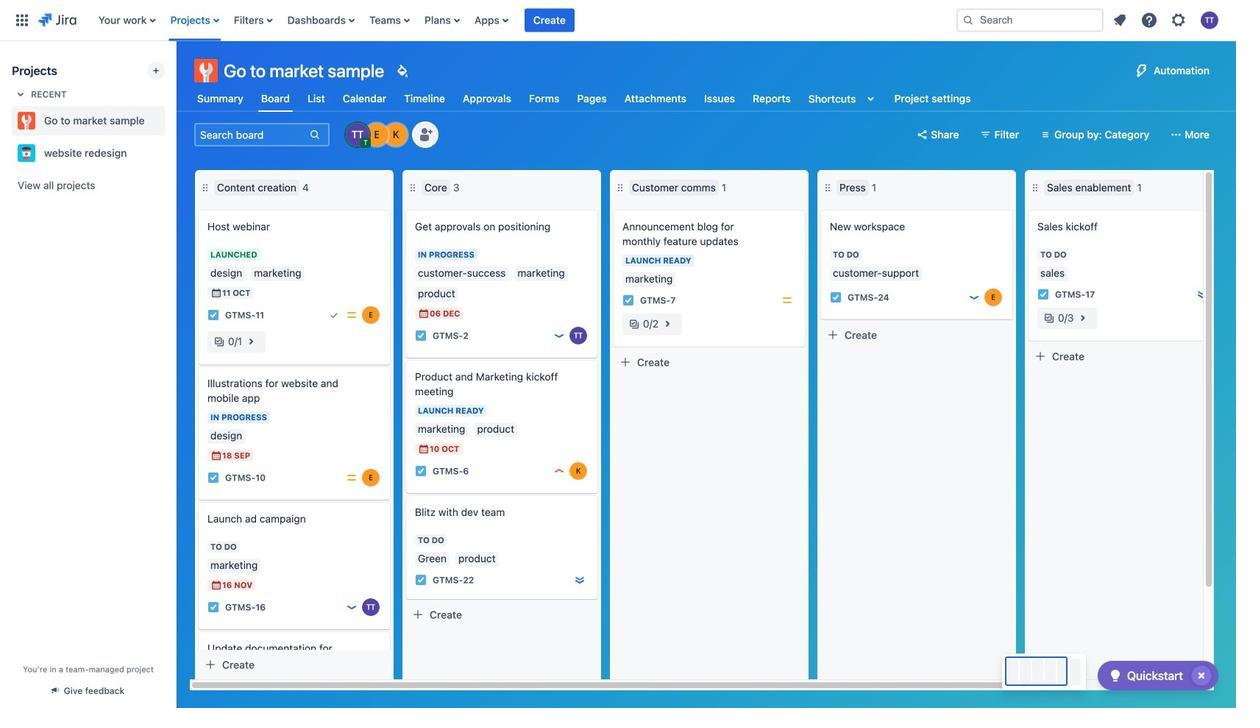 Task type: describe. For each thing, give the bounding box(es) containing it.
automation image
[[1134, 62, 1151, 80]]

set project background image
[[393, 62, 411, 80]]

low image for terry turtle image
[[346, 601, 358, 613]]

collapse recent projects image
[[12, 85, 29, 103]]

due date: 18 september 2023 image
[[211, 450, 222, 462]]

Search field
[[957, 8, 1104, 32]]

core element
[[422, 180, 450, 196]]

sales enablement element
[[1045, 180, 1135, 196]]

help image
[[1141, 11, 1159, 29]]

create image
[[190, 492, 208, 510]]

task image for customer comms element
[[623, 294, 635, 306]]

settings image
[[1170, 11, 1188, 29]]

kendallparks02 image
[[570, 462, 587, 480]]

show subtasks image
[[1074, 309, 1092, 327]]

due date: 06 december 2023 image
[[418, 308, 430, 319]]

lowest image for task image corresponding to sales enablement element
[[1197, 289, 1209, 300]]

2 eloisefrancis23 image from the top
[[362, 469, 380, 487]]

0 horizontal spatial task image
[[415, 574, 427, 586]]

content creation element
[[214, 180, 300, 196]]

due date: 16 november 2023 image
[[211, 579, 222, 591]]

collapse image
[[1198, 179, 1215, 197]]

appswitcher icon image
[[13, 11, 31, 29]]

1 eloisefrancis23 image from the top
[[362, 306, 380, 324]]

task image for medium image
[[208, 309, 219, 321]]

add people image
[[417, 126, 434, 144]]

task image for terry turtle image
[[208, 601, 219, 613]]

search image
[[963, 14, 975, 26]]

task image for eloisefrancis23 image
[[830, 292, 842, 303]]



Task type: locate. For each thing, give the bounding box(es) containing it.
2 horizontal spatial low image
[[969, 292, 981, 303]]

create project image
[[150, 65, 162, 77]]

due date: 10 october 2023 image
[[418, 443, 430, 455]]

0 horizontal spatial lowest image
[[574, 574, 586, 586]]

sidebar navigation image
[[160, 59, 193, 88]]

create image
[[190, 200, 208, 218], [398, 200, 415, 218], [1020, 200, 1038, 218], [398, 350, 415, 368], [190, 357, 208, 375], [398, 486, 415, 504], [190, 622, 208, 640]]

0 horizontal spatial medium image
[[346, 472, 358, 484]]

low image for eloisefrancis23 image
[[969, 292, 981, 303]]

customer comms element
[[629, 180, 719, 196]]

1 vertical spatial add to starred image
[[160, 144, 178, 162]]

1 vertical spatial eloisefrancis23 image
[[362, 469, 380, 487]]

show subtasks image
[[659, 315, 677, 333], [242, 333, 260, 350]]

list
[[91, 0, 945, 41], [1107, 7, 1228, 33]]

Search board text field
[[196, 124, 308, 145]]

dismiss quickstart image
[[1190, 664, 1214, 688]]

list item
[[525, 0, 575, 41]]

task image
[[830, 292, 842, 303], [208, 309, 219, 321], [415, 330, 427, 342], [415, 465, 427, 477], [208, 472, 219, 484], [208, 601, 219, 613]]

press element
[[837, 180, 869, 196]]

0 horizontal spatial low image
[[346, 601, 358, 613]]

done image
[[328, 309, 340, 321], [328, 309, 340, 321]]

0 vertical spatial add to starred image
[[160, 112, 178, 130]]

jira image
[[38, 11, 76, 29], [38, 11, 76, 29]]

task image for sales enablement element
[[1038, 289, 1050, 300]]

check image
[[1107, 667, 1125, 685]]

medium image
[[782, 294, 794, 306], [346, 472, 358, 484]]

due date: 10 october 2023 image
[[418, 443, 430, 455]]

0 horizontal spatial show subtasks image
[[242, 333, 260, 350]]

1 horizontal spatial low image
[[554, 330, 565, 342]]

1 vertical spatial medium image
[[346, 472, 358, 484]]

None search field
[[957, 8, 1104, 32]]

0 horizontal spatial list
[[91, 0, 945, 41]]

1 horizontal spatial medium image
[[782, 294, 794, 306]]

1 horizontal spatial task image
[[623, 294, 635, 306]]

eloisefrancis23 image
[[362, 306, 380, 324], [362, 469, 380, 487]]

add to starred image
[[160, 112, 178, 130], [160, 144, 178, 162]]

0 vertical spatial lowest image
[[1197, 289, 1209, 300]]

your profile and settings image
[[1201, 11, 1219, 29]]

terry turtle image
[[570, 327, 587, 345]]

eloisefrancis23 image
[[985, 289, 1003, 306]]

due date: 11 october 2023 image
[[211, 287, 222, 299], [211, 287, 222, 299]]

medium image
[[346, 309, 358, 321]]

task image for terry turtle icon
[[415, 330, 427, 342]]

due date: 06 december 2023 image
[[418, 308, 430, 319]]

1 vertical spatial lowest image
[[574, 574, 586, 586]]

banner
[[0, 0, 1237, 41]]

1 horizontal spatial list
[[1107, 7, 1228, 33]]

low image left eloisefrancis23 image
[[969, 292, 981, 303]]

lowest image for task image to the left
[[574, 574, 586, 586]]

0 vertical spatial low image
[[969, 292, 981, 303]]

task image for kendallparks02 image on the bottom left of the page
[[415, 465, 427, 477]]

2 horizontal spatial task image
[[1038, 289, 1050, 300]]

low image left terry turtle icon
[[554, 330, 565, 342]]

0 vertical spatial eloisefrancis23 image
[[362, 306, 380, 324]]

lowest image
[[1197, 289, 1209, 300], [574, 574, 586, 586]]

low image for terry turtle icon
[[554, 330, 565, 342]]

high image
[[554, 465, 565, 477]]

1 horizontal spatial show subtasks image
[[659, 315, 677, 333]]

1 add to starred image from the top
[[160, 112, 178, 130]]

low image
[[969, 292, 981, 303], [554, 330, 565, 342], [346, 601, 358, 613]]

1 vertical spatial low image
[[554, 330, 565, 342]]

2 add to starred image from the top
[[160, 144, 178, 162]]

due date: 18 september 2023 image
[[211, 450, 222, 462]]

primary element
[[9, 0, 945, 41]]

due date: 16 november 2023 image
[[211, 579, 222, 591]]

1 horizontal spatial lowest image
[[1197, 289, 1209, 300]]

task image
[[1038, 289, 1050, 300], [623, 294, 635, 306], [415, 574, 427, 586]]

2 vertical spatial low image
[[346, 601, 358, 613]]

0 vertical spatial medium image
[[782, 294, 794, 306]]

terry turtle image
[[362, 598, 380, 616]]

low image left terry turtle image
[[346, 601, 358, 613]]

notifications image
[[1112, 11, 1129, 29]]

tab list
[[186, 85, 983, 112]]



Task type: vqa. For each thing, say whether or not it's contained in the screenshot.
List Item
yes



